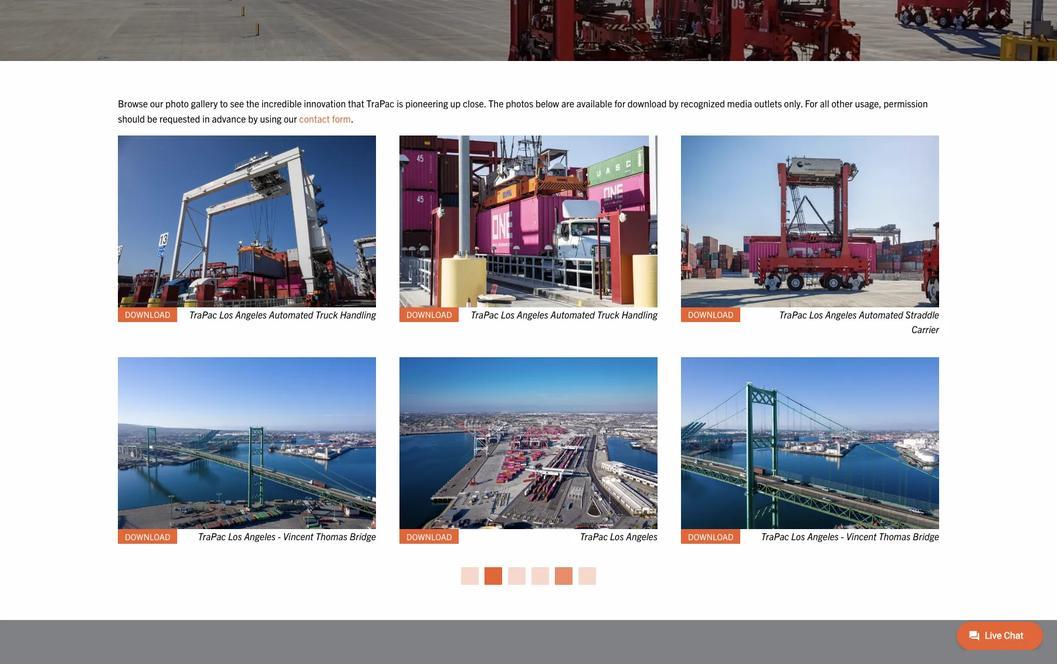 Task type: vqa. For each thing, say whether or not it's contained in the screenshot.
topmost our
yes



Task type: locate. For each thing, give the bounding box(es) containing it.
thomas for 2nd trapac los angeles - vincent thomas bridge image
[[879, 531, 911, 543]]

0 vertical spatial by
[[669, 98, 679, 109]]

0 horizontal spatial trapac los angeles - vincent thomas bridge image
[[118, 358, 376, 530]]

thomas for second trapac los angeles - vincent thomas bridge image from right
[[316, 531, 348, 543]]

by down the
[[248, 113, 258, 124]]

angeles for second trapac los angeles - vincent thomas bridge image from right
[[244, 531, 276, 543]]

the
[[246, 98, 259, 109]]

handling
[[340, 309, 376, 321], [622, 309, 658, 321]]

0 horizontal spatial truck
[[316, 309, 338, 321]]

angeles for trapac los angeles automated straddle carrier image
[[826, 309, 858, 321]]

download for 2nd 'trapac los angeles automated truck handling' "image" from right
[[125, 310, 171, 321]]

1 - from the left
[[278, 531, 281, 543]]

download link for 2nd trapac los angeles - vincent thomas bridge image
[[682, 530, 741, 545]]

1 horizontal spatial thomas
[[879, 531, 911, 543]]

trapac for 2nd 'trapac los angeles automated truck handling' "image" from right
[[189, 309, 217, 321]]

vincent
[[283, 531, 314, 543], [847, 531, 877, 543]]

0 horizontal spatial trapac los angeles automated truck handling
[[189, 309, 376, 321]]

trapac inside browse our photo gallery to see the incredible innovation that trapac is pioneering up close. the photos below are available for download by recognized media outlets only. for all other usage, permission should be requested in advance by using our
[[367, 98, 395, 109]]

2 handling from the left
[[622, 309, 658, 321]]

using
[[260, 113, 282, 124]]

los inside trapac los angeles automated straddle carrier
[[810, 309, 824, 321]]

trapac los angeles - vincent thomas bridge image
[[118, 358, 376, 530], [682, 358, 940, 530]]

handling for 2nd 'trapac los angeles automated truck handling' "image" from right
[[340, 309, 376, 321]]

1 vertical spatial our
[[284, 113, 297, 124]]

1 horizontal spatial truck
[[598, 309, 620, 321]]

1 vertical spatial by
[[248, 113, 258, 124]]

1 horizontal spatial bridge
[[914, 531, 940, 543]]

contact
[[299, 113, 330, 124]]

tab panel
[[106, 136, 952, 565]]

trapac for 2nd trapac los angeles - vincent thomas bridge image
[[762, 531, 790, 543]]

photo
[[166, 98, 189, 109]]

1 horizontal spatial handling
[[622, 309, 658, 321]]

trapac
[[367, 98, 395, 109], [189, 309, 217, 321], [471, 309, 499, 321], [780, 309, 808, 321], [198, 531, 226, 543], [580, 531, 608, 543], [762, 531, 790, 543]]

0 horizontal spatial by
[[248, 113, 258, 124]]

below
[[536, 98, 560, 109]]

recognized
[[681, 98, 726, 109]]

1 bridge from the left
[[350, 531, 376, 543]]

1 horizontal spatial trapac los angeles automated truck handling image
[[400, 136, 658, 308]]

trapac los angeles - vincent thomas bridge
[[198, 531, 376, 543], [762, 531, 940, 543]]

vincent for second trapac los angeles - vincent thomas bridge image from right
[[283, 531, 314, 543]]

0 horizontal spatial trapac los angeles automated truck handling image
[[118, 136, 376, 308]]

2 - from the left
[[842, 531, 845, 543]]

automated
[[269, 309, 314, 321], [551, 309, 595, 321], [860, 309, 904, 321]]

1 handling from the left
[[340, 309, 376, 321]]

main content
[[106, 96, 952, 585]]

download link for second trapac los angeles - vincent thomas bridge image from right
[[118, 530, 178, 545]]

1 horizontal spatial by
[[669, 98, 679, 109]]

bridge for second trapac los angeles - vincent thomas bridge image from right
[[350, 531, 376, 543]]

2 thomas from the left
[[879, 531, 911, 543]]

automated inside trapac los angeles automated straddle carrier
[[860, 309, 904, 321]]

2 bridge from the left
[[914, 531, 940, 543]]

1 horizontal spatial our
[[284, 113, 297, 124]]

2 trapac los angeles - vincent thomas bridge image from the left
[[682, 358, 940, 530]]

angeles for first 'trapac los angeles automated truck handling' "image" from the right
[[517, 309, 549, 321]]

trapac los angeles automated straddle carrier
[[780, 309, 940, 336]]

trapac los angeles image
[[400, 358, 658, 530]]

download for second trapac los angeles - vincent thomas bridge image from right
[[125, 532, 171, 543]]

download link
[[118, 308, 178, 323], [400, 308, 459, 323], [682, 308, 741, 323], [118, 530, 178, 545], [400, 530, 459, 545], [682, 530, 741, 545]]

1 automated from the left
[[269, 309, 314, 321]]

see
[[230, 98, 244, 109]]

the
[[489, 98, 504, 109]]

download for trapac los angeles automated straddle carrier image
[[689, 310, 734, 321]]

download for trapac los angeles image
[[407, 532, 452, 543]]

automated for first 'trapac los angeles automated truck handling' "image" from the right
[[551, 309, 595, 321]]

carrier
[[912, 324, 940, 336]]

form
[[332, 113, 351, 124]]

0 horizontal spatial -
[[278, 531, 281, 543]]

tab list
[[106, 565, 952, 585]]

los for download link associated with trapac los angeles automated straddle carrier image
[[810, 309, 824, 321]]

1 horizontal spatial trapac los angeles - vincent thomas bridge
[[762, 531, 940, 543]]

1 horizontal spatial vincent
[[847, 531, 877, 543]]

footer
[[0, 620, 1058, 665]]

main content containing browse our photo gallery to see the incredible innovation that trapac is pioneering up close. the photos below are available for download by recognized media outlets only. for all other usage, permission should be requested in advance by using our
[[106, 96, 952, 585]]

bridge
[[350, 531, 376, 543], [914, 531, 940, 543]]

trapac inside trapac los angeles automated straddle carrier
[[780, 309, 808, 321]]

0 horizontal spatial handling
[[340, 309, 376, 321]]

angeles for 2nd trapac los angeles - vincent thomas bridge image
[[808, 531, 839, 543]]

only.
[[785, 98, 803, 109]]

-
[[278, 531, 281, 543], [842, 531, 845, 543]]

in
[[202, 113, 210, 124]]

0 horizontal spatial automated
[[269, 309, 314, 321]]

angeles
[[235, 309, 267, 321], [517, 309, 549, 321], [826, 309, 858, 321], [244, 531, 276, 543], [627, 531, 658, 543], [808, 531, 839, 543]]

trapac los angeles automated truck handling
[[189, 309, 376, 321], [471, 309, 658, 321]]

usage,
[[856, 98, 882, 109]]

0 vertical spatial our
[[150, 98, 163, 109]]

tab panel containing trapac los angeles automated truck handling
[[106, 136, 952, 565]]

1 horizontal spatial trapac los angeles - vincent thomas bridge image
[[682, 358, 940, 530]]

1 vincent from the left
[[283, 531, 314, 543]]

by
[[669, 98, 679, 109], [248, 113, 258, 124]]

automated for 2nd 'trapac los angeles automated truck handling' "image" from right
[[269, 309, 314, 321]]

angeles for trapac los angeles image
[[627, 531, 658, 543]]

2 horizontal spatial automated
[[860, 309, 904, 321]]

0 horizontal spatial bridge
[[350, 531, 376, 543]]

download for first 'trapac los angeles automated truck handling' "image" from the right
[[407, 310, 452, 321]]

our
[[150, 98, 163, 109], [284, 113, 297, 124]]

1 horizontal spatial -
[[842, 531, 845, 543]]

by right 'download'
[[669, 98, 679, 109]]

0 horizontal spatial vincent
[[283, 531, 314, 543]]

truck for first 'trapac los angeles automated truck handling' "image" from the right
[[598, 309, 620, 321]]

1 trapac los angeles - vincent thomas bridge from the left
[[198, 531, 376, 543]]

our up be
[[150, 98, 163, 109]]

trapac los angeles - vincent thomas bridge for 2nd trapac los angeles - vincent thomas bridge image
[[762, 531, 940, 543]]

vincent for 2nd trapac los angeles - vincent thomas bridge image
[[847, 531, 877, 543]]

trapac for trapac los angeles image
[[580, 531, 608, 543]]

los
[[219, 309, 233, 321], [501, 309, 515, 321], [810, 309, 824, 321], [228, 531, 242, 543], [610, 531, 624, 543], [792, 531, 806, 543]]

angeles inside trapac los angeles automated straddle carrier
[[826, 309, 858, 321]]

1 horizontal spatial trapac los angeles automated truck handling
[[471, 309, 658, 321]]

2 vincent from the left
[[847, 531, 877, 543]]

0 horizontal spatial trapac los angeles - vincent thomas bridge
[[198, 531, 376, 543]]

0 horizontal spatial thomas
[[316, 531, 348, 543]]

2 truck from the left
[[598, 309, 620, 321]]

los for download link related to 2nd 'trapac los angeles automated truck handling' "image" from right
[[219, 309, 233, 321]]

trapac los angeles automated truck handling image
[[118, 136, 376, 308], [400, 136, 658, 308]]

outlets
[[755, 98, 783, 109]]

download
[[125, 310, 171, 321], [407, 310, 452, 321], [689, 310, 734, 321], [125, 532, 171, 543], [407, 532, 452, 543], [689, 532, 734, 543]]

contact form link
[[299, 113, 351, 124]]

2 automated from the left
[[551, 309, 595, 321]]

1 trapac los angeles automated truck handling from the left
[[189, 309, 376, 321]]

our down the incredible
[[284, 113, 297, 124]]

1 thomas from the left
[[316, 531, 348, 543]]

1 horizontal spatial automated
[[551, 309, 595, 321]]

3 automated from the left
[[860, 309, 904, 321]]

2 trapac los angeles automated truck handling from the left
[[471, 309, 658, 321]]

1 truck from the left
[[316, 309, 338, 321]]

truck
[[316, 309, 338, 321], [598, 309, 620, 321]]

2 trapac los angeles automated truck handling image from the left
[[400, 136, 658, 308]]

thomas
[[316, 531, 348, 543], [879, 531, 911, 543]]

2 trapac los angeles - vincent thomas bridge from the left
[[762, 531, 940, 543]]

available
[[577, 98, 613, 109]]



Task type: describe. For each thing, give the bounding box(es) containing it.
should
[[118, 113, 145, 124]]

photos
[[506, 98, 534, 109]]

trapac los angeles
[[580, 531, 658, 543]]

permission
[[884, 98, 929, 109]]

browse
[[118, 98, 148, 109]]

angeles for 2nd 'trapac los angeles automated truck handling' "image" from right
[[235, 309, 267, 321]]

trapac los angeles automated straddle carrier image
[[682, 136, 940, 308]]

be
[[147, 113, 157, 124]]

download link for first 'trapac los angeles automated truck handling' "image" from the right
[[400, 308, 459, 323]]

los for download link related to first 'trapac los angeles automated truck handling' "image" from the right
[[501, 309, 515, 321]]

automated for trapac los angeles automated straddle carrier image
[[860, 309, 904, 321]]

are
[[562, 98, 575, 109]]

advance
[[212, 113, 246, 124]]

that
[[348, 98, 365, 109]]

trapac for first 'trapac los angeles automated truck handling' "image" from the right
[[471, 309, 499, 321]]

download
[[628, 98, 667, 109]]

download for 2nd trapac los angeles - vincent thomas bridge image
[[689, 532, 734, 543]]

gallery
[[191, 98, 218, 109]]

up
[[451, 98, 461, 109]]

requested
[[160, 113, 200, 124]]

download link for 2nd 'trapac los angeles automated truck handling' "image" from right
[[118, 308, 178, 323]]

contact form .
[[299, 113, 354, 124]]

truck for 2nd 'trapac los angeles automated truck handling' "image" from right
[[316, 309, 338, 321]]

- for second trapac los angeles - vincent thomas bridge image from right
[[278, 531, 281, 543]]

0 horizontal spatial our
[[150, 98, 163, 109]]

for
[[806, 98, 818, 109]]

- for 2nd trapac los angeles - vincent thomas bridge image
[[842, 531, 845, 543]]

innovation
[[304, 98, 346, 109]]

media
[[728, 98, 753, 109]]

for
[[615, 98, 626, 109]]

all
[[821, 98, 830, 109]]

handling for first 'trapac los angeles automated truck handling' "image" from the right
[[622, 309, 658, 321]]

download link for trapac los angeles image
[[400, 530, 459, 545]]

1 trapac los angeles - vincent thomas bridge image from the left
[[118, 358, 376, 530]]

incredible
[[262, 98, 302, 109]]

trapac los angeles automated truck handling for 2nd 'trapac los angeles automated truck handling' "image" from right
[[189, 309, 376, 321]]

to
[[220, 98, 228, 109]]

is
[[397, 98, 403, 109]]

close.
[[463, 98, 487, 109]]

trapac los angeles automated truck handling for first 'trapac los angeles automated truck handling' "image" from the right
[[471, 309, 658, 321]]

straddle
[[906, 309, 940, 321]]

browse our photo gallery to see the incredible innovation that trapac is pioneering up close. the photos below are available for download by recognized media outlets only. for all other usage, permission should be requested in advance by using our
[[118, 98, 929, 124]]

trapac for second trapac los angeles - vincent thomas bridge image from right
[[198, 531, 226, 543]]

trapac los angeles - vincent thomas bridge for second trapac los angeles - vincent thomas bridge image from right
[[198, 531, 376, 543]]

.
[[351, 113, 354, 124]]

trapac for trapac los angeles automated straddle carrier image
[[780, 309, 808, 321]]

los for download link for 2nd trapac los angeles - vincent thomas bridge image
[[792, 531, 806, 543]]

los for download link associated with second trapac los angeles - vincent thomas bridge image from right
[[228, 531, 242, 543]]

1 trapac los angeles automated truck handling image from the left
[[118, 136, 376, 308]]

bridge for 2nd trapac los angeles - vincent thomas bridge image
[[914, 531, 940, 543]]

pioneering
[[406, 98, 448, 109]]

download link for trapac los angeles automated straddle carrier image
[[682, 308, 741, 323]]

other
[[832, 98, 853, 109]]

los for download link for trapac los angeles image
[[610, 531, 624, 543]]



